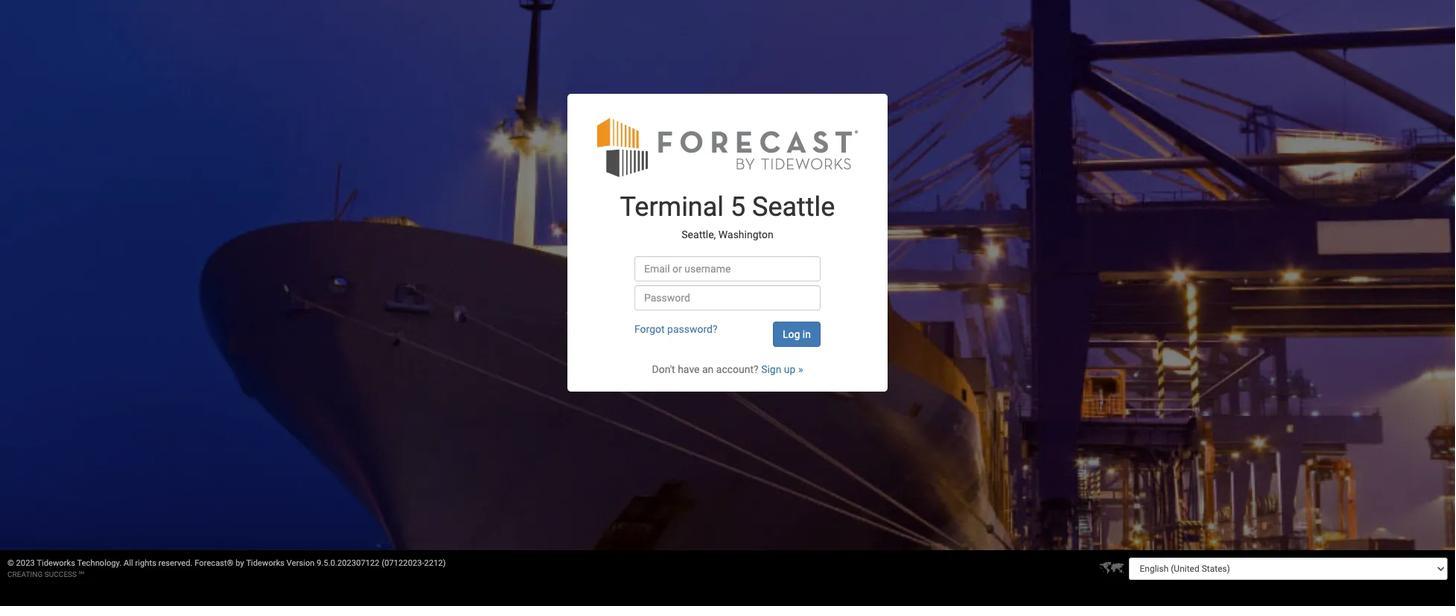 Task type: vqa. For each thing, say whether or not it's contained in the screenshot.
5
yes



Task type: describe. For each thing, give the bounding box(es) containing it.
success
[[44, 570, 77, 579]]

© 2023 tideworks technology. all rights reserved. forecast® by tideworks version 9.5.0.202307122 (07122023-2212) creating success ℠
[[7, 558, 446, 579]]

log in button
[[773, 321, 821, 347]]

forgot
[[634, 323, 665, 335]]

reserved.
[[158, 558, 192, 568]]

Password password field
[[634, 285, 821, 310]]

(07122023-
[[382, 558, 424, 568]]

9.5.0.202307122
[[317, 558, 379, 568]]

seattle,
[[682, 229, 716, 241]]

terminal 5 seattle seattle, washington
[[620, 191, 835, 241]]

have
[[678, 363, 700, 375]]

Email or username text field
[[634, 256, 821, 281]]

»
[[798, 363, 803, 375]]

in
[[803, 328, 811, 340]]

forgot password? log in
[[634, 323, 811, 340]]

forecast® by tideworks image
[[597, 116, 858, 178]]

℠
[[79, 570, 84, 579]]

version
[[287, 558, 315, 568]]

log
[[783, 328, 800, 340]]

account?
[[716, 363, 759, 375]]

sign
[[761, 363, 781, 375]]

2212)
[[424, 558, 446, 568]]

1 tideworks from the left
[[37, 558, 75, 568]]

washington
[[718, 229, 773, 241]]



Task type: locate. For each thing, give the bounding box(es) containing it.
tideworks right the by
[[246, 558, 285, 568]]

2 tideworks from the left
[[246, 558, 285, 568]]

sign up » link
[[761, 363, 803, 375]]

1 horizontal spatial tideworks
[[246, 558, 285, 568]]

technology.
[[77, 558, 122, 568]]

terminal
[[620, 191, 724, 222]]

©
[[7, 558, 14, 568]]

5
[[730, 191, 746, 222]]

tideworks up "success"
[[37, 558, 75, 568]]

2023
[[16, 558, 35, 568]]

up
[[784, 363, 796, 375]]

tideworks
[[37, 558, 75, 568], [246, 558, 285, 568]]

forgot password? link
[[634, 323, 718, 335]]

password?
[[667, 323, 718, 335]]

by
[[236, 558, 244, 568]]

0 horizontal spatial tideworks
[[37, 558, 75, 568]]

all
[[124, 558, 133, 568]]

rights
[[135, 558, 156, 568]]

forecast®
[[195, 558, 233, 568]]

an
[[702, 363, 714, 375]]

don't
[[652, 363, 675, 375]]

don't have an account? sign up »
[[652, 363, 803, 375]]

seattle
[[752, 191, 835, 222]]

creating
[[7, 570, 43, 579]]



